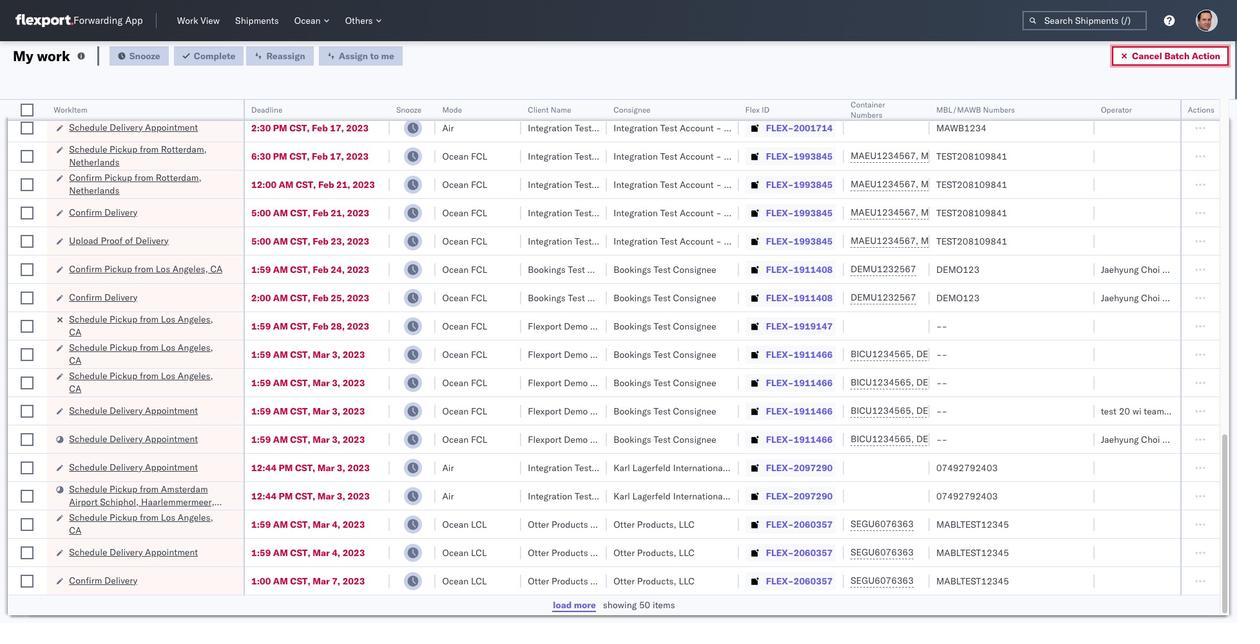 Task type: describe. For each thing, give the bounding box(es) containing it.
2097290 for schedule delivery appointment
[[794, 462, 833, 474]]

4 flex-1911466 from the top
[[766, 434, 833, 446]]

app
[[125, 14, 143, 27]]

schedule pickup from amsterdam airport schiphol, haarlemmermeer, netherlands
[[69, 484, 214, 521]]

6:30
[[251, 150, 271, 162]]

snooze
[[396, 105, 422, 115]]

12:44 for schedule pickup from amsterdam airport schiphol, haarlemmermeer, netherlands
[[251, 491, 276, 502]]

2 flexport from the top
[[528, 349, 562, 361]]

actions
[[1188, 105, 1215, 115]]

2 4, from the top
[[332, 547, 340, 559]]

work
[[177, 15, 198, 26]]

pm for amsterdam
[[279, 491, 293, 502]]

1 schedule pickup from los angeles, ca link from the top
[[69, 313, 227, 339]]

21, for 5:00 am cst, feb 21, 2023
[[331, 207, 345, 219]]

flex-2097290 for schedule delivery appointment
[[766, 462, 833, 474]]

1:59 am cst, feb 24, 2023
[[251, 264, 369, 275]]

proof
[[101, 235, 123, 246]]

1 air from the top
[[442, 94, 454, 105]]

8 schedule from the top
[[69, 433, 107, 445]]

schedule pickup from los angeles international airport
[[69, 87, 210, 111]]

feb up 12:00 am cst, feb 21, 2023 at the top of page
[[312, 150, 328, 162]]

angeles, for 2nd schedule pickup from los angeles, ca button from the top of the page's schedule pickup from los angeles, ca link
[[178, 370, 213, 382]]

1 fcl from the top
[[471, 150, 487, 162]]

mode button
[[436, 102, 509, 115]]

flex-1993845 for 12:00 am cst, feb 21, 2023
[[766, 179, 833, 190]]

flex-2060357 for schedule pickup from los angeles, ca
[[766, 519, 833, 531]]

3 1:59 am cst, mar 3, 2023 from the top
[[251, 406, 365, 417]]

test208109841 for 5:00 am cst, feb 21, 2023
[[936, 207, 1007, 219]]

1 schedule pickup from los angeles, ca from the top
[[69, 313, 213, 338]]

angeles
[[178, 87, 210, 98]]

mofu0618318 for 5:00 am cst, feb 21, 2023
[[921, 207, 986, 218]]

2 fcl from the top
[[471, 179, 487, 190]]

1:00
[[251, 576, 271, 587]]

amsterdam
[[161, 484, 208, 495]]

5 ocean fcl from the top
[[442, 264, 487, 275]]

3 flex-1911466 from the top
[[766, 406, 833, 417]]

shipments link
[[230, 12, 284, 29]]

mawb1234 for schedule delivery appointment
[[936, 122, 987, 134]]

delivery inside button
[[136, 235, 169, 246]]

3 fcl from the top
[[471, 207, 487, 219]]

ca for first schedule pickup from los angeles, ca link
[[69, 326, 81, 338]]

from for the confirm pickup from rotterdam, netherlands button
[[135, 172, 153, 183]]

5 schedule from the top
[[69, 342, 107, 353]]

schedule pickup from los angeles international airport link
[[69, 86, 227, 112]]

schedule inside schedule pickup from amsterdam airport schiphol, haarlemmermeer, netherlands
[[69, 484, 107, 495]]

pm for rotterdam,
[[273, 150, 287, 162]]

products, for confirm delivery
[[637, 576, 677, 587]]

from for schedule pickup from rotterdam, netherlands button
[[140, 143, 159, 155]]

maeu1234567, for 5:00 am cst, feb 21, 2023
[[851, 207, 919, 218]]

2:00 am cst, feb 25, 2023
[[251, 292, 369, 304]]

07492792403 for schedule pickup from amsterdam airport schiphol, haarlemmermeer, netherlands
[[936, 491, 998, 502]]

work
[[37, 47, 70, 65]]

schedule pickup from amsterdam airport schiphol, haarlemmermeer, netherlands button
[[69, 483, 227, 521]]

feb left 28, on the bottom of page
[[313, 321, 329, 332]]

4 demo from the top
[[564, 406, 588, 417]]

12 resize handle column header from the left
[[1204, 100, 1220, 624]]

deadline button
[[245, 102, 377, 115]]

container
[[851, 100, 885, 110]]

25,
[[331, 292, 345, 304]]

bleckmann for schedule delivery appointment
[[762, 462, 808, 474]]

18 flex- from the top
[[766, 576, 794, 587]]

work view link
[[172, 12, 225, 29]]

2 products, from the top
[[637, 547, 677, 559]]

others button
[[340, 12, 387, 29]]

integration for confirm pickup from rotterdam, netherlands
[[614, 179, 658, 190]]

2 bicu1234565, demu1232567 from the top
[[851, 377, 982, 389]]

2 schedule pickup from los angeles, ca button from the top
[[69, 370, 227, 397]]

2 1:59 am cst, mar 4, 2023 from the top
[[251, 547, 365, 559]]

1 flex-1911466 from the top
[[766, 349, 833, 361]]

2 otter products - test account from the top
[[528, 547, 652, 559]]

integration for schedule delivery appointment
[[614, 122, 658, 134]]

schedule pickup from rotterdam, netherlands
[[69, 143, 207, 168]]

confirm pickup from rotterdam, netherlands link
[[69, 171, 227, 197]]

integration for upload proof of delivery
[[614, 236, 658, 247]]

test208109841 for 5:00 am cst, feb 23, 2023
[[936, 236, 1007, 247]]

mabltest12345 for schedule pickup from los angeles, ca
[[936, 519, 1009, 531]]

integration test account - western digital for schedule delivery appointment
[[614, 122, 787, 134]]

2 1:59 from the top
[[251, 321, 271, 332]]

container numbers button
[[844, 97, 917, 120]]

schedule pickup from los angeles, ca for first schedule pickup from los angeles, ca button from the top
[[69, 342, 213, 366]]

segu6076363 for confirm delivery
[[851, 575, 914, 587]]

4 schedule from the top
[[69, 313, 107, 325]]

2 flex-2060357 from the top
[[766, 547, 833, 559]]

2 mabltest12345 from the top
[[936, 547, 1009, 559]]

3 1:59 from the top
[[251, 349, 271, 361]]

confirm pickup from los angeles, ca link
[[69, 263, 223, 275]]

flex id
[[745, 105, 770, 115]]

2:00
[[251, 292, 271, 304]]

confirm inside confirm pickup from rotterdam, netherlands
[[69, 172, 102, 183]]

los for first schedule pickup from los angeles, ca button from the top
[[161, 342, 175, 353]]

feb left 24, on the left
[[313, 264, 329, 275]]

batch
[[1164, 50, 1190, 62]]

5:00 for 5:00 am cst, feb 21, 2023
[[251, 207, 271, 219]]

mabltest12345 for confirm delivery
[[936, 576, 1009, 587]]

deadline
[[251, 105, 282, 115]]

7 1:59 from the top
[[251, 519, 271, 531]]

team
[[1144, 406, 1164, 417]]

action
[[1192, 50, 1220, 62]]

upload proof of delivery
[[69, 235, 169, 246]]

load more
[[553, 600, 596, 611]]

schedule inside schedule pickup from los angeles international airport
[[69, 87, 107, 98]]

forwarding
[[73, 14, 123, 27]]

3 schedule delivery appointment button from the top
[[69, 433, 198, 447]]

5:00 for 5:00 am cst, feb 23, 2023
[[251, 236, 271, 247]]

5 demo from the top
[[564, 434, 588, 446]]

schedule pickup from amsterdam airport schiphol, haarlemmermeer, netherlands link
[[69, 483, 227, 521]]

lagerfeld for 6:30 pm cst, feb 17, 2023
[[743, 150, 781, 162]]

11 flex- from the top
[[766, 377, 794, 389]]

9 ocean fcl from the top
[[442, 377, 487, 389]]

c/o for schedule delivery appointment
[[744, 462, 760, 474]]

2:30 pm cst, feb 17, 2023 for schedule delivery appointment
[[251, 122, 369, 134]]

load
[[553, 600, 572, 611]]

test208109841 for 6:30 pm cst, feb 17, 2023
[[936, 150, 1007, 162]]

3 ocean fcl from the top
[[442, 207, 487, 219]]

12 schedule from the top
[[69, 547, 107, 558]]

2 lcl from the top
[[471, 547, 487, 559]]

17 flex- from the top
[[766, 547, 794, 559]]

feb right deadline
[[312, 94, 328, 105]]

20
[[1119, 406, 1130, 417]]

international inside schedule pickup from los angeles international airport
[[69, 100, 121, 111]]

netherlands for schedule
[[69, 156, 120, 168]]

1 flexport from the top
[[528, 321, 562, 332]]

2001714 for schedule delivery appointment
[[794, 122, 833, 134]]

b.v for schedule delivery appointment
[[728, 462, 742, 474]]

2 appointment from the top
[[145, 405, 198, 417]]

flex-1911408 for 1:59 am cst, feb 24, 2023
[[766, 264, 833, 275]]

schedule pickup from rotterdam, netherlands link
[[69, 143, 227, 168]]

otter products, llc for confirm delivery
[[614, 576, 695, 587]]

15 flex- from the top
[[766, 491, 794, 502]]

schedule pickup from los angeles, ca link for 1st schedule pickup from los angeles, ca button from the bottom
[[69, 511, 227, 537]]

4 1:59 am cst, mar 3, 2023 from the top
[[251, 434, 365, 446]]

from for first schedule pickup from los angeles, ca button from the top
[[140, 342, 159, 353]]

1 -- from the top
[[936, 321, 948, 332]]

1 flexport demo consignee from the top
[[528, 321, 633, 332]]

4 schedule delivery appointment link from the top
[[69, 461, 198, 474]]

forwarding app link
[[15, 14, 143, 27]]

12:44 pm cst, mar 3, 2023 for schedule pickup from amsterdam airport schiphol, haarlemmermeer, netherlands
[[251, 491, 370, 502]]

5 -- from the top
[[936, 434, 948, 446]]

28,
[[331, 321, 345, 332]]

mofu0618318 for 12:00 am cst, feb 21, 2023
[[921, 178, 986, 190]]

10 ocean fcl from the top
[[442, 406, 487, 417]]

50
[[639, 600, 650, 611]]

1 1:59 am cst, mar 3, 2023 from the top
[[251, 349, 365, 361]]

from for the confirm pickup from los angeles, ca button
[[135, 263, 153, 275]]

1 appointment from the top
[[145, 121, 198, 133]]

shipments
[[235, 15, 279, 26]]

3 flex- from the top
[[766, 150, 794, 162]]

container numbers
[[851, 100, 885, 120]]

llc for schedule pickup from los angeles, ca
[[679, 519, 695, 531]]

id
[[762, 105, 770, 115]]

12:44 pm cst, mar 3, 2023 for schedule delivery appointment
[[251, 462, 370, 474]]

haarlemmermeer,
[[141, 496, 214, 508]]

1919147
[[794, 321, 833, 332]]

confirm for 5:00 am cst, feb 21, 2023
[[69, 207, 102, 218]]

2 1911466 from the top
[[794, 377, 833, 389]]

2 schedule from the top
[[69, 121, 107, 133]]

work view
[[177, 15, 220, 26]]

4 fcl from the top
[[471, 236, 487, 247]]

mbl/mawb numbers button
[[930, 102, 1082, 115]]

otter products, llc for schedule pickup from los angeles, ca
[[614, 519, 695, 531]]

3 schedule pickup from los angeles, ca button from the top
[[69, 511, 227, 538]]

7,
[[332, 576, 340, 587]]

8 fcl from the top
[[471, 349, 487, 361]]

1 4, from the top
[[332, 519, 340, 531]]

operator
[[1101, 105, 1132, 115]]

western for schedule pickup from los angeles international airport
[[724, 94, 758, 105]]

lagerfeld for 5:00 am cst, feb 23, 2023
[[743, 236, 781, 247]]

1 schedule delivery appointment link from the top
[[69, 121, 198, 134]]

flex id button
[[739, 102, 831, 115]]

confirm for 2:00 am cst, feb 25, 2023
[[69, 292, 102, 303]]

1993845 for 5:00 am cst, feb 21, 2023
[[794, 207, 833, 219]]

more
[[574, 600, 596, 611]]

confirm delivery button for 2:00 am cst, feb 25, 2023
[[69, 291, 138, 305]]

pickup inside schedule pickup from los angeles international airport
[[110, 87, 137, 98]]

3 bicu1234565, demu1232567 from the top
[[851, 405, 982, 417]]

test 20 wi team assignment
[[1101, 406, 1214, 417]]

07492792403 for schedule delivery appointment
[[936, 462, 998, 474]]

my work
[[13, 47, 70, 65]]

7 resize handle column header from the left
[[723, 100, 739, 624]]

cancel batch action
[[1132, 50, 1220, 62]]

from for 'schedule pickup from los angeles international airport' button
[[140, 87, 159, 98]]

items
[[653, 600, 675, 611]]

5 1:59 from the top
[[251, 406, 271, 417]]

confirm pickup from los angeles, ca
[[69, 263, 223, 275]]

2 -- from the top
[[936, 349, 948, 361]]

2 1:59 am cst, mar 3, 2023 from the top
[[251, 377, 365, 389]]

client name button
[[521, 102, 594, 115]]

flex-1993845 for 6:30 pm cst, feb 17, 2023
[[766, 150, 833, 162]]

ca for schedule pickup from los angeles, ca link corresponding to 1st schedule pickup from los angeles, ca button from the bottom
[[69, 525, 81, 536]]

8 1:59 from the top
[[251, 547, 271, 559]]

5 flexport demo consignee from the top
[[528, 434, 633, 446]]

flex-1919147
[[766, 321, 833, 332]]

cancel batch action button
[[1112, 46, 1229, 65]]

ca for schedule pickup from los angeles, ca link corresponding to first schedule pickup from los angeles, ca button from the top
[[69, 355, 81, 366]]

1911408 for 1:59 am cst, feb 24, 2023
[[794, 264, 833, 275]]

flex-1993845 for 5:00 am cst, feb 21, 2023
[[766, 207, 833, 219]]

2 products from the top
[[552, 547, 588, 559]]

3 resize handle column header from the left
[[374, 100, 390, 624]]

maeu1234567, for 12:00 am cst, feb 21, 2023
[[851, 178, 919, 190]]

9 flex- from the top
[[766, 321, 794, 332]]

consignee button
[[607, 102, 726, 115]]

11 fcl from the top
[[471, 434, 487, 446]]

12:00
[[251, 179, 276, 190]]

5 schedule delivery appointment link from the top
[[69, 546, 198, 559]]

4 air from the top
[[442, 491, 454, 502]]

digital for schedule delivery appointment
[[760, 122, 787, 134]]

2 flexport demo consignee from the top
[[528, 349, 633, 361]]

upload
[[69, 235, 98, 246]]

schedule delivery appointment for 5th schedule delivery appointment link from the bottom of the page
[[69, 121, 198, 133]]

2097290 for schedule pickup from amsterdam airport schiphol, haarlemmermeer, netherlands
[[794, 491, 833, 502]]

1993845 for 6:30 pm cst, feb 17, 2023
[[794, 150, 833, 162]]

2:30 for schedule pickup from los angeles international airport
[[251, 94, 271, 105]]

ocean lcl for confirm delivery
[[442, 576, 487, 587]]

numbers for mbl/mawb numbers
[[983, 105, 1015, 115]]

9 resize handle column header from the left
[[914, 100, 930, 624]]

10 resize handle column header from the left
[[1079, 100, 1095, 624]]

2 17, from the top
[[330, 122, 344, 134]]

2 schedule delivery appointment link from the top
[[69, 404, 198, 417]]

confirm pickup from los angeles, ca button
[[69, 263, 223, 277]]

los for 'schedule pickup from los angeles international airport' button
[[161, 87, 175, 98]]

5 integration from the top
[[614, 207, 658, 219]]

4 resize handle column header from the left
[[420, 100, 436, 624]]

schedule pickup from los angeles international airport button
[[69, 86, 227, 113]]

karl for 6:30 pm cst, feb 17, 2023
[[724, 150, 741, 162]]

maeu1234567, mofu0618318 for 12:00 am cst, feb 21, 2023
[[851, 178, 986, 190]]

10 fcl from the top
[[471, 406, 487, 417]]

mofu0618318 for 5:00 am cst, feb 23, 2023
[[921, 235, 986, 247]]

21, for 12:00 am cst, feb 21, 2023
[[336, 179, 350, 190]]

11 resize handle column header from the left
[[1165, 100, 1180, 624]]

my
[[13, 47, 33, 65]]

4 flex- from the top
[[766, 179, 794, 190]]

cancel
[[1132, 50, 1162, 62]]

1 1911466 from the top
[[794, 349, 833, 361]]

6:30 pm cst, feb 17, 2023
[[251, 150, 369, 162]]

6 fcl from the top
[[471, 292, 487, 304]]

2:30 for schedule delivery appointment
[[251, 122, 271, 134]]

2 schedule delivery appointment button from the top
[[69, 404, 198, 418]]

2 flex-1911466 from the top
[[766, 377, 833, 389]]

2 otter products, llc from the top
[[614, 547, 695, 559]]

1 demo from the top
[[564, 321, 588, 332]]

14 flex- from the top
[[766, 462, 794, 474]]

8 flex- from the top
[[766, 292, 794, 304]]

upload proof of delivery button
[[69, 234, 169, 248]]

from for 2nd schedule pickup from los angeles, ca button from the top of the page
[[140, 370, 159, 382]]

6 1:59 from the top
[[251, 434, 271, 446]]

workitem button
[[47, 102, 231, 115]]

3 confirm delivery button from the top
[[69, 574, 138, 589]]

5:00 am cst, feb 23, 2023
[[251, 236, 369, 247]]

schiphol,
[[100, 496, 139, 508]]



Task type: vqa. For each thing, say whether or not it's contained in the screenshot.
contact on the top left
no



Task type: locate. For each thing, give the bounding box(es) containing it.
1 vertical spatial netherlands
[[69, 185, 120, 196]]

1 vertical spatial 2060357
[[794, 547, 833, 559]]

2060357 for confirm delivery
[[794, 576, 833, 587]]

others
[[345, 15, 373, 26]]

ca
[[210, 263, 223, 275], [69, 326, 81, 338], [69, 355, 81, 366], [69, 383, 81, 395], [69, 525, 81, 536]]

schedule pickup from los angeles, ca link
[[69, 313, 227, 339], [69, 341, 227, 367], [69, 370, 227, 395], [69, 511, 227, 537]]

-
[[716, 94, 722, 105], [716, 122, 722, 134], [716, 150, 722, 162], [716, 179, 722, 190], [716, 207, 722, 219], [716, 236, 722, 247], [936, 321, 942, 332], [942, 321, 948, 332], [936, 349, 942, 361], [942, 349, 948, 361], [936, 377, 942, 389], [942, 377, 948, 389], [936, 406, 942, 417], [942, 406, 948, 417], [936, 434, 942, 446], [942, 434, 948, 446], [590, 519, 596, 531], [590, 547, 596, 559], [590, 576, 596, 587]]

7 fcl from the top
[[471, 321, 487, 332]]

1 demo123 from the top
[[936, 264, 980, 275]]

consignee
[[614, 105, 651, 115], [587, 264, 631, 275], [673, 264, 716, 275], [587, 292, 631, 304], [673, 292, 716, 304], [590, 321, 633, 332], [673, 321, 716, 332], [590, 349, 633, 361], [673, 349, 716, 361], [590, 377, 633, 389], [673, 377, 716, 389], [590, 406, 633, 417], [673, 406, 716, 417], [590, 434, 633, 446], [673, 434, 716, 446]]

2 vertical spatial otter products, llc
[[614, 576, 695, 587]]

flex-1993845 for 5:00 am cst, feb 23, 2023
[[766, 236, 833, 247]]

7 flex- from the top
[[766, 264, 794, 275]]

view
[[200, 15, 220, 26]]

rotterdam, inside schedule pickup from rotterdam, netherlands
[[161, 143, 207, 155]]

0 horizontal spatial numbers
[[851, 110, 883, 120]]

3 confirm delivery from the top
[[69, 575, 138, 587]]

1 vertical spatial digital
[[760, 122, 787, 134]]

1 vertical spatial airport
[[69, 496, 98, 508]]

1 ocean fcl from the top
[[442, 150, 487, 162]]

1 vertical spatial bleckmann
[[762, 491, 808, 502]]

8 resize handle column header from the left
[[829, 100, 844, 624]]

1 bicu1234565, from the top
[[851, 349, 914, 360]]

airport inside schedule pickup from amsterdam airport schiphol, haarlemmermeer, netherlands
[[69, 496, 98, 508]]

2 12:44 pm cst, mar 3, 2023 from the top
[[251, 491, 370, 502]]

3 integration test account - karl lagerfeld from the top
[[614, 207, 781, 219]]

0 vertical spatial products,
[[637, 519, 677, 531]]

numbers right mbl/mawb
[[983, 105, 1015, 115]]

client name
[[528, 105, 571, 115]]

integration test account - karl lagerfeld for 5:00 am cst, feb 21, 2023
[[614, 207, 781, 219]]

2 mawb1234 from the top
[[936, 122, 987, 134]]

17, up 12:00 am cst, feb 21, 2023 at the top of page
[[330, 150, 344, 162]]

2 schedule pickup from los angeles, ca from the top
[[69, 342, 213, 366]]

2001714 right id
[[794, 94, 833, 105]]

2 vertical spatial ocean lcl
[[442, 576, 487, 587]]

2 1993845 from the top
[[794, 179, 833, 190]]

0 vertical spatial confirm delivery
[[69, 207, 138, 218]]

numbers down container
[[851, 110, 883, 120]]

0 vertical spatial demo123
[[936, 264, 980, 275]]

0 vertical spatial rotterdam,
[[161, 143, 207, 155]]

account
[[680, 94, 714, 105], [680, 122, 714, 134], [680, 150, 714, 162], [680, 179, 714, 190], [680, 207, 714, 219], [680, 236, 714, 247], [618, 519, 652, 531], [618, 547, 652, 559], [618, 576, 652, 587]]

lagerfeld
[[743, 150, 781, 162], [743, 179, 781, 190], [743, 207, 781, 219], [743, 236, 781, 247], [632, 462, 671, 474], [632, 491, 671, 502]]

0 vertical spatial western
[[724, 94, 758, 105]]

1 vertical spatial international
[[673, 462, 725, 474]]

from for 'schedule pickup from amsterdam airport schiphol, haarlemmermeer, netherlands' button
[[140, 484, 159, 495]]

demo123 for 1:59 am cst, feb 24, 2023
[[936, 264, 980, 275]]

maeu1234567, mofu0618318
[[851, 150, 986, 162], [851, 178, 986, 190], [851, 207, 986, 218], [851, 235, 986, 247]]

segu6076363
[[851, 519, 914, 530], [851, 547, 914, 559], [851, 575, 914, 587]]

pm for los
[[273, 94, 287, 105]]

lcl for confirm delivery
[[471, 576, 487, 587]]

flex-2001714 for schedule delivery appointment
[[766, 122, 833, 134]]

2:30 down deadline
[[251, 122, 271, 134]]

1 vertical spatial karl lagerfeld international b.v c/o bleckmann
[[614, 491, 808, 502]]

0 vertical spatial otter products, llc
[[614, 519, 695, 531]]

4 bicu1234565, demu1232567 from the top
[[851, 434, 982, 445]]

None checkbox
[[21, 104, 34, 117], [21, 121, 34, 134], [21, 178, 34, 191], [21, 207, 34, 219], [21, 292, 34, 304], [21, 348, 34, 361], [21, 575, 34, 588], [21, 104, 34, 117], [21, 121, 34, 134], [21, 178, 34, 191], [21, 207, 34, 219], [21, 292, 34, 304], [21, 348, 34, 361], [21, 575, 34, 588]]

1 2097290 from the top
[[794, 462, 833, 474]]

0 vertical spatial 1911408
[[794, 264, 833, 275]]

flex
[[745, 105, 760, 115]]

schedule pickup from rotterdam, netherlands button
[[69, 143, 227, 170]]

angeles,
[[173, 263, 208, 275], [178, 313, 213, 325], [178, 342, 213, 353], [178, 370, 213, 382], [178, 512, 213, 524]]

2 vertical spatial 2060357
[[794, 576, 833, 587]]

0 vertical spatial flex-2001714
[[766, 94, 833, 105]]

international
[[69, 100, 121, 111], [673, 462, 725, 474], [673, 491, 725, 502]]

confirm delivery for 2:00 am cst, feb 25, 2023
[[69, 292, 138, 303]]

digital down id
[[760, 122, 787, 134]]

1 vertical spatial 21,
[[331, 207, 345, 219]]

1 vertical spatial confirm delivery button
[[69, 291, 138, 305]]

0 vertical spatial 21,
[[336, 179, 350, 190]]

pickup inside schedule pickup from rotterdam, netherlands
[[110, 143, 137, 155]]

digital right flex
[[760, 94, 787, 105]]

1 vertical spatial c/o
[[744, 491, 760, 502]]

1 ocean lcl from the top
[[442, 519, 487, 531]]

flexport. image
[[15, 14, 73, 27]]

5 flex- from the top
[[766, 207, 794, 219]]

3 products, from the top
[[637, 576, 677, 587]]

1:00 am cst, mar 7, 2023
[[251, 576, 365, 587]]

numbers inside container numbers
[[851, 110, 883, 120]]

netherlands inside schedule pickup from rotterdam, netherlands
[[69, 156, 120, 168]]

2:30 pm cst, feb 17, 2023
[[251, 94, 369, 105], [251, 122, 369, 134]]

1 confirm from the top
[[69, 172, 102, 183]]

feb up 5:00 am cst, feb 21, 2023
[[318, 179, 334, 190]]

flexport
[[528, 321, 562, 332], [528, 349, 562, 361], [528, 377, 562, 389], [528, 406, 562, 417], [528, 434, 562, 446]]

1 vertical spatial lcl
[[471, 547, 487, 559]]

test
[[1101, 406, 1117, 417]]

6 integration from the top
[[614, 236, 658, 247]]

fcl
[[471, 150, 487, 162], [471, 179, 487, 190], [471, 207, 487, 219], [471, 236, 487, 247], [471, 264, 487, 275], [471, 292, 487, 304], [471, 321, 487, 332], [471, 349, 487, 361], [471, 377, 487, 389], [471, 406, 487, 417], [471, 434, 487, 446]]

numbers inside mbl/mawb numbers button
[[983, 105, 1015, 115]]

1 17, from the top
[[330, 94, 344, 105]]

from inside schedule pickup from los angeles international airport
[[140, 87, 159, 98]]

1 vertical spatial products
[[552, 547, 588, 559]]

0 vertical spatial ocean lcl
[[442, 519, 487, 531]]

2 demo from the top
[[564, 349, 588, 361]]

pickup inside schedule pickup from amsterdam airport schiphol, haarlemmermeer, netherlands
[[110, 484, 137, 495]]

bicu1234565,
[[851, 349, 914, 360], [851, 377, 914, 389], [851, 405, 914, 417], [851, 434, 914, 445]]

1 vertical spatial 12:44
[[251, 491, 276, 502]]

2001714 down 'flex id' "button"
[[794, 122, 833, 134]]

angeles, for schedule pickup from los angeles, ca link corresponding to 1st schedule pickup from los angeles, ca button from the bottom
[[178, 512, 213, 524]]

integration test account - western digital for schedule pickup from los angeles international airport
[[614, 94, 787, 105]]

1 vertical spatial 2001714
[[794, 122, 833, 134]]

2 demo123 from the top
[[936, 292, 980, 304]]

5:00 down 12:00
[[251, 207, 271, 219]]

1 vertical spatial 2:30 pm cst, feb 17, 2023
[[251, 122, 369, 134]]

4 schedule delivery appointment from the top
[[69, 462, 198, 473]]

2 schedule delivery appointment from the top
[[69, 405, 198, 417]]

confirm delivery link for 5:00 am cst, feb 21, 2023
[[69, 206, 138, 219]]

maeu1234567, mofu0618318 for 5:00 am cst, feb 23, 2023
[[851, 235, 986, 247]]

0 vertical spatial flex-2060357
[[766, 519, 833, 531]]

21, up 5:00 am cst, feb 21, 2023
[[336, 179, 350, 190]]

1 vertical spatial segu6076363
[[851, 547, 914, 559]]

schedule delivery appointment for 3rd schedule delivery appointment link
[[69, 433, 198, 445]]

from inside confirm pickup from los angeles, ca link
[[135, 263, 153, 275]]

23,
[[331, 236, 345, 247]]

0 vertical spatial b.v
[[728, 462, 742, 474]]

21, up 23,
[[331, 207, 345, 219]]

rotterdam, up 'confirm pickup from rotterdam, netherlands' link
[[161, 143, 207, 155]]

flex-2060357 button
[[745, 516, 835, 534], [745, 516, 835, 534], [745, 544, 835, 562], [745, 544, 835, 562], [745, 572, 835, 591], [745, 572, 835, 591]]

integration test account - karl lagerfeld for 5:00 am cst, feb 23, 2023
[[614, 236, 781, 247]]

pickup
[[110, 87, 137, 98], [110, 143, 137, 155], [104, 172, 132, 183], [104, 263, 132, 275], [110, 313, 137, 325], [110, 342, 137, 353], [110, 370, 137, 382], [110, 484, 137, 495], [110, 512, 137, 524]]

feb left 23,
[[313, 236, 329, 247]]

3 -- from the top
[[936, 377, 948, 389]]

0 vertical spatial 17,
[[330, 94, 344, 105]]

from inside schedule pickup from amsterdam airport schiphol, haarlemmermeer, netherlands
[[140, 484, 159, 495]]

2 flex- from the top
[[766, 122, 794, 134]]

2 vertical spatial international
[[673, 491, 725, 502]]

1 12:44 from the top
[[251, 462, 276, 474]]

2 vertical spatial otter products - test account
[[528, 576, 652, 587]]

otter products - test account for schedule pickup from los angeles, ca
[[528, 519, 652, 531]]

lagerfeld for 12:00 am cst, feb 21, 2023
[[743, 179, 781, 190]]

1 vertical spatial mabltest12345
[[936, 547, 1009, 559]]

western down flex
[[724, 122, 758, 134]]

products,
[[637, 519, 677, 531], [637, 547, 677, 559], [637, 576, 677, 587]]

los for the confirm pickup from los angeles, ca button
[[156, 263, 170, 275]]

0 vertical spatial 2097290
[[794, 462, 833, 474]]

1 otter products, llc from the top
[[614, 519, 695, 531]]

1 vertical spatial flex-2097290
[[766, 491, 833, 502]]

bookings
[[528, 264, 566, 275], [614, 264, 651, 275], [528, 292, 566, 304], [614, 292, 651, 304], [614, 321, 651, 332], [614, 349, 651, 361], [614, 377, 651, 389], [614, 406, 651, 417], [614, 434, 651, 446]]

2 1911408 from the top
[[794, 292, 833, 304]]

17, down "deadline" button
[[330, 122, 344, 134]]

17,
[[330, 94, 344, 105], [330, 122, 344, 134], [330, 150, 344, 162]]

bookings test consignee
[[528, 264, 631, 275], [614, 264, 716, 275], [528, 292, 631, 304], [614, 292, 716, 304], [614, 321, 716, 332], [614, 349, 716, 361], [614, 377, 716, 389], [614, 406, 716, 417], [614, 434, 716, 446]]

4 mofu0618318 from the top
[[921, 235, 986, 247]]

1 vertical spatial 2:30
[[251, 122, 271, 134]]

0 vertical spatial confirm delivery link
[[69, 206, 138, 219]]

showing
[[603, 600, 637, 611]]

1993845 for 12:00 am cst, feb 21, 2023
[[794, 179, 833, 190]]

1 flex-2060357 from the top
[[766, 519, 833, 531]]

mode
[[442, 105, 462, 115]]

los for 1st schedule pickup from los angeles, ca button from the bottom
[[161, 512, 175, 524]]

1 mofu0618318 from the top
[[921, 150, 986, 162]]

pickup inside confirm pickup from rotterdam, netherlands
[[104, 172, 132, 183]]

load more button
[[552, 599, 597, 612]]

numbers for container numbers
[[851, 110, 883, 120]]

lcl
[[471, 519, 487, 531], [471, 547, 487, 559], [471, 576, 487, 587]]

3 confirm delivery link from the top
[[69, 574, 138, 587]]

flex-2097290 button
[[745, 459, 835, 477], [745, 459, 835, 477], [745, 487, 835, 505], [745, 487, 835, 505]]

1 vertical spatial confirm delivery
[[69, 292, 138, 303]]

assignment
[[1167, 406, 1214, 417]]

1 integration from the top
[[614, 94, 658, 105]]

0 vertical spatial products
[[552, 519, 588, 531]]

confirm delivery link for 2:00 am cst, feb 25, 2023
[[69, 291, 138, 304]]

schedule delivery appointment button
[[69, 121, 198, 135], [69, 404, 198, 418], [69, 433, 198, 447], [69, 461, 198, 475], [69, 546, 198, 560]]

1 mawb1234 from the top
[[936, 94, 987, 105]]

mawb1234 for schedule pickup from los angeles international airport
[[936, 94, 987, 105]]

schedule delivery appointment for second schedule delivery appointment link from the bottom of the page
[[69, 462, 198, 473]]

5 resize handle column header from the left
[[506, 100, 521, 624]]

ocean lcl
[[442, 519, 487, 531], [442, 547, 487, 559], [442, 576, 487, 587]]

1 vertical spatial 1911408
[[794, 292, 833, 304]]

3 ocean lcl from the top
[[442, 576, 487, 587]]

digital for schedule pickup from los angeles international airport
[[760, 94, 787, 105]]

1 vertical spatial schedule pickup from los angeles, ca button
[[69, 370, 227, 397]]

workitem
[[54, 105, 87, 115]]

1 vertical spatial flex-2001714
[[766, 122, 833, 134]]

airport up schedule pickup from rotterdam, netherlands
[[124, 100, 152, 111]]

karl for 12:00 am cst, feb 21, 2023
[[724, 179, 741, 190]]

12:44 for schedule delivery appointment
[[251, 462, 276, 474]]

angeles, for confirm pickup from los angeles, ca link
[[173, 263, 208, 275]]

forwarding app
[[73, 14, 143, 27]]

mofu0618318 for 6:30 pm cst, feb 17, 2023
[[921, 150, 986, 162]]

1 vertical spatial 07492792403
[[936, 491, 998, 502]]

1 vertical spatial 5:00
[[251, 236, 271, 247]]

16 flex- from the top
[[766, 519, 794, 531]]

0 vertical spatial flex-2097290
[[766, 462, 833, 474]]

3 otter products - test account from the top
[[528, 576, 652, 587]]

1 vertical spatial otter products - test account
[[528, 547, 652, 559]]

1 schedule from the top
[[69, 87, 107, 98]]

flex-2001714 down 'flex id' "button"
[[766, 122, 833, 134]]

0 vertical spatial mawb1234
[[936, 94, 987, 105]]

0 vertical spatial confirm delivery button
[[69, 206, 138, 220]]

1 vertical spatial 4,
[[332, 547, 340, 559]]

2 flex-1911408 from the top
[[766, 292, 833, 304]]

maeu1234567, for 6:30 pm cst, feb 17, 2023
[[851, 150, 919, 162]]

0 vertical spatial lcl
[[471, 519, 487, 531]]

4 maeu1234567, mofu0618318 from the top
[[851, 235, 986, 247]]

1 horizontal spatial airport
[[124, 100, 152, 111]]

0 vertical spatial integration test account - western digital
[[614, 94, 787, 105]]

2 vertical spatial flex-2060357
[[766, 576, 833, 587]]

integration test account - western digital
[[614, 94, 787, 105], [614, 122, 787, 134]]

2060357 for schedule pickup from los angeles, ca
[[794, 519, 833, 531]]

2 vertical spatial confirm delivery button
[[69, 574, 138, 589]]

feb down "deadline" button
[[312, 122, 328, 134]]

0 vertical spatial 2001714
[[794, 94, 833, 105]]

2 bicu1234565, from the top
[[851, 377, 914, 389]]

0 vertical spatial 12:44 pm cst, mar 3, 2023
[[251, 462, 370, 474]]

5:00 am cst, feb 21, 2023
[[251, 207, 369, 219]]

17, for los
[[330, 94, 344, 105]]

integration for schedule pickup from los angeles international airport
[[614, 94, 658, 105]]

mabltest12345
[[936, 519, 1009, 531], [936, 547, 1009, 559], [936, 576, 1009, 587]]

12 flex- from the top
[[766, 406, 794, 417]]

demu1232567
[[851, 264, 916, 275], [851, 292, 916, 303], [916, 349, 982, 360], [916, 377, 982, 389], [916, 405, 982, 417], [916, 434, 982, 445]]

5 fcl from the top
[[471, 264, 487, 275]]

llc
[[679, 519, 695, 531], [679, 547, 695, 559], [679, 576, 695, 587]]

2 llc from the top
[[679, 547, 695, 559]]

2 vertical spatial lcl
[[471, 576, 487, 587]]

products, for schedule pickup from los angeles, ca
[[637, 519, 677, 531]]

karl for 5:00 am cst, feb 23, 2023
[[724, 236, 741, 247]]

flex-2060357 for confirm delivery
[[766, 576, 833, 587]]

integration test account - karl lagerfeld
[[614, 150, 781, 162], [614, 179, 781, 190], [614, 207, 781, 219], [614, 236, 781, 247]]

from inside confirm pickup from rotterdam, netherlands
[[135, 172, 153, 183]]

2 c/o from the top
[[744, 491, 760, 502]]

2060357
[[794, 519, 833, 531], [794, 547, 833, 559], [794, 576, 833, 587]]

lcl for schedule pickup from los angeles, ca
[[471, 519, 487, 531]]

demo
[[564, 321, 588, 332], [564, 349, 588, 361], [564, 377, 588, 389], [564, 406, 588, 417], [564, 434, 588, 446]]

am
[[279, 179, 294, 190], [273, 207, 288, 219], [273, 236, 288, 247], [273, 264, 288, 275], [273, 292, 288, 304], [273, 321, 288, 332], [273, 349, 288, 361], [273, 377, 288, 389], [273, 406, 288, 417], [273, 434, 288, 446], [273, 519, 288, 531], [273, 547, 288, 559], [273, 576, 288, 587]]

mawb1234
[[936, 94, 987, 105], [936, 122, 987, 134]]

17, up the 6:30 pm cst, feb 17, 2023
[[330, 94, 344, 105]]

flex-2097290
[[766, 462, 833, 474], [766, 491, 833, 502]]

rotterdam, inside confirm pickup from rotterdam, netherlands
[[156, 172, 202, 183]]

12:44 pm cst, mar 3, 2023
[[251, 462, 370, 474], [251, 491, 370, 502]]

4 appointment from the top
[[145, 462, 198, 473]]

0 vertical spatial llc
[[679, 519, 695, 531]]

0 vertical spatial 2:30 pm cst, feb 17, 2023
[[251, 94, 369, 105]]

products for confirm delivery
[[552, 576, 588, 587]]

3 netherlands from the top
[[69, 509, 120, 521]]

karl
[[724, 150, 741, 162], [724, 179, 741, 190], [724, 207, 741, 219], [724, 236, 741, 247], [614, 462, 630, 474], [614, 491, 630, 502]]

mbl/mawb numbers
[[936, 105, 1015, 115]]

1 karl lagerfeld international b.v c/o bleckmann from the top
[[614, 462, 808, 474]]

llc for confirm delivery
[[679, 576, 695, 587]]

1 vertical spatial demo123
[[936, 292, 980, 304]]

2 vertical spatial confirm delivery
[[69, 575, 138, 587]]

2 confirm from the top
[[69, 207, 102, 218]]

rotterdam, down schedule pickup from rotterdam, netherlands button
[[156, 172, 202, 183]]

0 vertical spatial 12:44
[[251, 462, 276, 474]]

0 horizontal spatial airport
[[69, 496, 98, 508]]

flex-1919147 button
[[745, 317, 835, 335], [745, 317, 835, 335]]

2 vertical spatial 17,
[[330, 150, 344, 162]]

of
[[125, 235, 133, 246]]

schedule inside schedule pickup from rotterdam, netherlands
[[69, 143, 107, 155]]

feb left 25, on the left top
[[313, 292, 329, 304]]

client
[[528, 105, 549, 115]]

2 vertical spatial confirm delivery link
[[69, 574, 138, 587]]

2 b.v from the top
[[728, 491, 742, 502]]

4 1:59 from the top
[[251, 377, 271, 389]]

c/o for schedule pickup from amsterdam airport schiphol, haarlemmermeer, netherlands
[[744, 491, 760, 502]]

netherlands up confirm pickup from rotterdam, netherlands
[[69, 156, 120, 168]]

western left id
[[724, 94, 758, 105]]

schedule pickup from los angeles, ca for 2nd schedule pickup from los angeles, ca button from the top of the page
[[69, 370, 213, 395]]

0 vertical spatial 07492792403
[[936, 462, 998, 474]]

0 vertical spatial otter products - test account
[[528, 519, 652, 531]]

17, for rotterdam,
[[330, 150, 344, 162]]

confirm pickup from rotterdam, netherlands button
[[69, 171, 227, 198]]

1 vertical spatial 2097290
[[794, 491, 833, 502]]

0 vertical spatial international
[[69, 100, 121, 111]]

rotterdam, for confirm pickup from rotterdam, netherlands
[[156, 172, 202, 183]]

5:00 up 2:00
[[251, 236, 271, 247]]

consignee inside "button"
[[614, 105, 651, 115]]

bleckmann
[[762, 462, 808, 474], [762, 491, 808, 502]]

0 vertical spatial karl lagerfeld international b.v c/o bleckmann
[[614, 462, 808, 474]]

1 vertical spatial mawb1234
[[936, 122, 987, 134]]

confirm delivery button for 5:00 am cst, feb 21, 2023
[[69, 206, 138, 220]]

0 vertical spatial mabltest12345
[[936, 519, 1009, 531]]

2 schedule pickup from los angeles, ca link from the top
[[69, 341, 227, 367]]

2 segu6076363 from the top
[[851, 547, 914, 559]]

2001714
[[794, 94, 833, 105], [794, 122, 833, 134]]

2 vertical spatial products,
[[637, 576, 677, 587]]

karl lagerfeld international b.v c/o bleckmann for schedule pickup from amsterdam airport schiphol, haarlemmermeer, netherlands
[[614, 491, 808, 502]]

integration test account - karl lagerfeld for 6:30 pm cst, feb 17, 2023
[[614, 150, 781, 162]]

2 integration from the top
[[614, 122, 658, 134]]

ocean lcl for schedule pickup from los angeles, ca
[[442, 519, 487, 531]]

0 vertical spatial segu6076363
[[851, 519, 914, 530]]

western for schedule delivery appointment
[[724, 122, 758, 134]]

1 horizontal spatial numbers
[[983, 105, 1015, 115]]

los inside schedule pickup from los angeles international airport
[[161, 87, 175, 98]]

angeles, inside confirm pickup from los angeles, ca link
[[173, 263, 208, 275]]

0 vertical spatial 5:00
[[251, 207, 271, 219]]

wi
[[1133, 406, 1142, 417]]

flex-2097290 for schedule pickup from amsterdam airport schiphol, haarlemmermeer, netherlands
[[766, 491, 833, 502]]

2 ocean lcl from the top
[[442, 547, 487, 559]]

bleckmann for schedule pickup from amsterdam airport schiphol, haarlemmermeer, netherlands
[[762, 491, 808, 502]]

3 otter products, llc from the top
[[614, 576, 695, 587]]

1 confirm delivery from the top
[[69, 207, 138, 218]]

9 schedule from the top
[[69, 462, 107, 473]]

showing 50 items
[[603, 600, 675, 611]]

schedule pickup from los angeles, ca link for first schedule pickup from los angeles, ca button from the top
[[69, 341, 227, 367]]

1 vertical spatial products,
[[637, 547, 677, 559]]

otter products - test account for confirm delivery
[[528, 576, 652, 587]]

1 vertical spatial 1:59 am cst, mar 4, 2023
[[251, 547, 365, 559]]

1 confirm delivery button from the top
[[69, 206, 138, 220]]

1 resize handle column header from the left
[[32, 100, 47, 624]]

0 vertical spatial bleckmann
[[762, 462, 808, 474]]

1 vertical spatial rotterdam,
[[156, 172, 202, 183]]

netherlands inside schedule pickup from amsterdam airport schiphol, haarlemmermeer, netherlands
[[69, 509, 120, 521]]

3 segu6076363 from the top
[[851, 575, 914, 587]]

1 vertical spatial ocean lcl
[[442, 547, 487, 559]]

ca for 2nd schedule pickup from los angeles, ca button from the top of the page's schedule pickup from los angeles, ca link
[[69, 383, 81, 395]]

6 resize handle column header from the left
[[592, 100, 607, 624]]

7 ocean fcl from the top
[[442, 321, 487, 332]]

flex-1911408 button
[[745, 261, 835, 279], [745, 261, 835, 279], [745, 289, 835, 307], [745, 289, 835, 307]]

rotterdam, for schedule pickup from rotterdam, netherlands
[[161, 143, 207, 155]]

12:00 am cst, feb 21, 2023
[[251, 179, 375, 190]]

airport left schiphol,
[[69, 496, 98, 508]]

integration for schedule pickup from rotterdam, netherlands
[[614, 150, 658, 162]]

netherlands for confirm
[[69, 185, 120, 196]]

1 integration test account - karl lagerfeld from the top
[[614, 150, 781, 162]]

5 schedule delivery appointment button from the top
[[69, 546, 198, 560]]

netherlands up upload
[[69, 185, 120, 196]]

0 vertical spatial 4,
[[332, 519, 340, 531]]

2 2:30 from the top
[[251, 122, 271, 134]]

1 1:59 from the top
[[251, 264, 271, 275]]

Search Shipments (/) text field
[[1023, 11, 1147, 30]]

24,
[[331, 264, 345, 275]]

1 2:30 pm cst, feb 17, 2023 from the top
[[251, 94, 369, 105]]

from inside schedule pickup from rotterdam, netherlands
[[140, 143, 159, 155]]

netherlands inside confirm pickup from rotterdam, netherlands
[[69, 185, 120, 196]]

2 vertical spatial llc
[[679, 576, 695, 587]]

0 vertical spatial schedule pickup from los angeles, ca button
[[69, 341, 227, 368]]

1 vertical spatial otter products, llc
[[614, 547, 695, 559]]

8 ocean fcl from the top
[[442, 349, 487, 361]]

schedule delivery appointment for 1st schedule delivery appointment link from the bottom of the page
[[69, 547, 198, 558]]

1 vertical spatial flex-2060357
[[766, 547, 833, 559]]

2 vertical spatial netherlands
[[69, 509, 120, 521]]

confirm
[[69, 172, 102, 183], [69, 207, 102, 218], [69, 263, 102, 275], [69, 292, 102, 303], [69, 575, 102, 587]]

feb down 12:00 am cst, feb 21, 2023 at the top of page
[[313, 207, 329, 219]]

1 vertical spatial western
[[724, 122, 758, 134]]

1 products, from the top
[[637, 519, 677, 531]]

c/o
[[744, 462, 760, 474], [744, 491, 760, 502]]

name
[[551, 105, 571, 115]]

from for 1st schedule pickup from los angeles, ca button from the bottom
[[140, 512, 159, 524]]

1:59 am cst, feb 28, 2023
[[251, 321, 369, 332]]

1 vertical spatial integration test account - western digital
[[614, 122, 787, 134]]

ocean button
[[289, 12, 335, 29]]

3,
[[332, 349, 340, 361], [332, 377, 340, 389], [332, 406, 340, 417], [332, 434, 340, 446], [337, 462, 345, 474], [337, 491, 345, 502]]

0 vertical spatial airport
[[124, 100, 152, 111]]

0 vertical spatial c/o
[[744, 462, 760, 474]]

2 ocean fcl from the top
[[442, 179, 487, 190]]

1911408 for 2:00 am cst, feb 25, 2023
[[794, 292, 833, 304]]

international for schedule delivery appointment
[[673, 462, 725, 474]]

2:30 pm cst, feb 17, 2023 up the 6:30 pm cst, feb 17, 2023
[[251, 94, 369, 105]]

2 vertical spatial schedule pickup from los angeles, ca button
[[69, 511, 227, 538]]

netherlands down schiphol,
[[69, 509, 120, 521]]

confirm pickup from rotterdam, netherlands
[[69, 172, 202, 196]]

products for schedule pickup from los angeles, ca
[[552, 519, 588, 531]]

2:30 up "6:30"
[[251, 94, 271, 105]]

3 schedule delivery appointment link from the top
[[69, 433, 198, 446]]

2:30 pm cst, feb 17, 2023 down "deadline" button
[[251, 122, 369, 134]]

0 vertical spatial 1:59 am cst, mar 4, 2023
[[251, 519, 365, 531]]

ocean inside button
[[294, 15, 321, 26]]

1 netherlands from the top
[[69, 156, 120, 168]]

rotterdam,
[[161, 143, 207, 155], [156, 172, 202, 183]]

1 lcl from the top
[[471, 519, 487, 531]]

1 digital from the top
[[760, 94, 787, 105]]

1 vertical spatial b.v
[[728, 491, 742, 502]]

1 vertical spatial flex-1911408
[[766, 292, 833, 304]]

flex-2001714 right flex
[[766, 94, 833, 105]]

6 flex- from the top
[[766, 236, 794, 247]]

12:44
[[251, 462, 276, 474], [251, 491, 276, 502]]

1 flex-2001714 from the top
[[766, 94, 833, 105]]

resize handle column header
[[32, 100, 47, 624], [228, 100, 244, 624], [374, 100, 390, 624], [420, 100, 436, 624], [506, 100, 521, 624], [592, 100, 607, 624], [723, 100, 739, 624], [829, 100, 844, 624], [914, 100, 930, 624], [1079, 100, 1095, 624], [1165, 100, 1180, 624], [1204, 100, 1220, 624]]

2 vertical spatial segu6076363
[[851, 575, 914, 587]]

2 flex-2001714 from the top
[[766, 122, 833, 134]]

2 vertical spatial mabltest12345
[[936, 576, 1009, 587]]

airport inside schedule pickup from los angeles international airport
[[124, 100, 152, 111]]

segu6076363 for schedule pickup from los angeles, ca
[[851, 519, 914, 530]]

None checkbox
[[21, 93, 34, 106], [21, 150, 34, 163], [21, 235, 34, 248], [21, 263, 34, 276], [21, 320, 34, 333], [21, 377, 34, 390], [21, 405, 34, 418], [21, 433, 34, 446], [21, 462, 34, 475], [21, 490, 34, 503], [21, 518, 34, 531], [21, 547, 34, 560], [21, 93, 34, 106], [21, 150, 34, 163], [21, 235, 34, 248], [21, 263, 34, 276], [21, 320, 34, 333], [21, 377, 34, 390], [21, 405, 34, 418], [21, 433, 34, 446], [21, 462, 34, 475], [21, 490, 34, 503], [21, 518, 34, 531], [21, 547, 34, 560]]

schedule pickup from los angeles, ca link for 2nd schedule pickup from los angeles, ca button from the top of the page
[[69, 370, 227, 395]]

angeles, for schedule pickup from los angeles, ca link corresponding to first schedule pickup from los angeles, ca button from the top
[[178, 342, 213, 353]]



